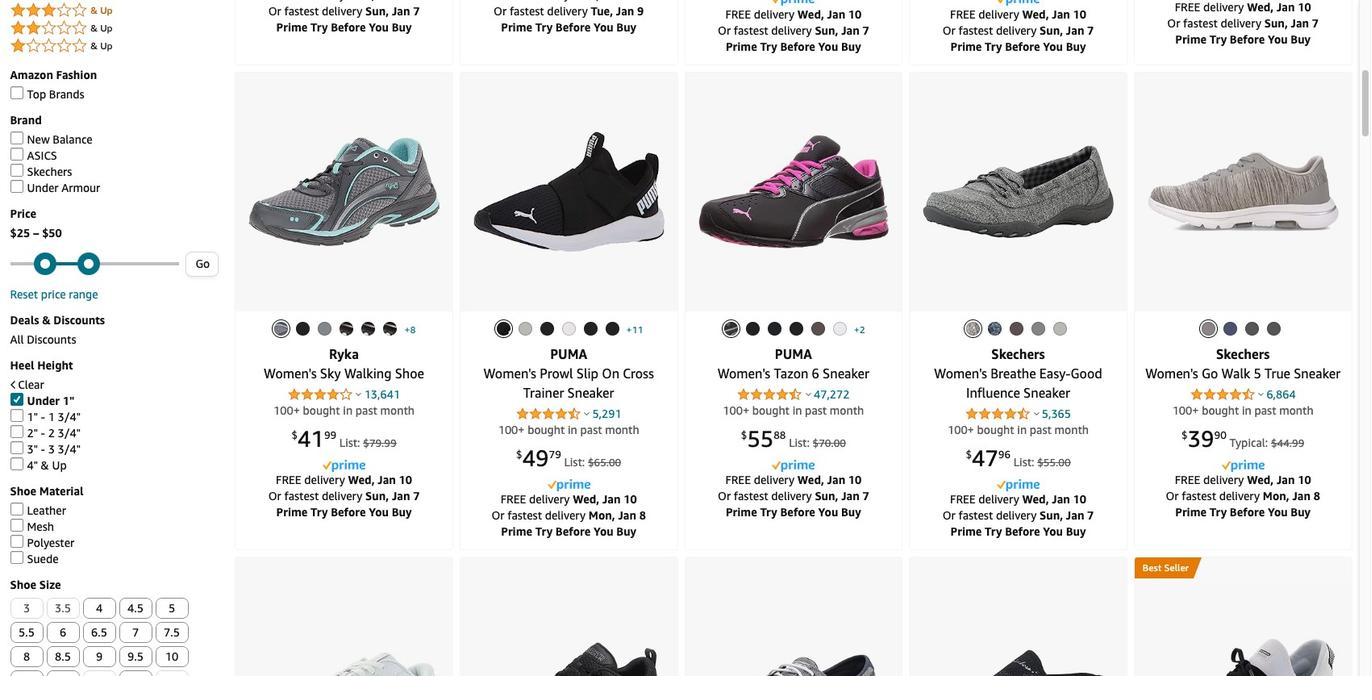Task type: describe. For each thing, give the bounding box(es) containing it.
bought for 39
[[1202, 403, 1240, 417]]

popover image for 39
[[1259, 392, 1265, 396]]

- for 3"
[[41, 443, 45, 456]]

bought for 55
[[753, 403, 790, 417]]

3 button
[[11, 600, 42, 619]]

$ 39 90 typical: $44.99
[[1182, 425, 1305, 452]]

brand
[[10, 113, 42, 127]]

fashion
[[56, 68, 97, 82]]

shoe inside ryka women's sky walking shoe
[[395, 365, 424, 381]]

top brands link
[[10, 87, 84, 101]]

free for 39
[[1175, 473, 1201, 487]]

8 inside button
[[23, 650, 30, 664]]

$70.00
[[813, 436, 846, 449]]

breathe
[[991, 365, 1037, 381]]

women's for 49
[[484, 365, 537, 381]]

height
[[37, 359, 73, 372]]

past for 41
[[356, 403, 378, 417]]

skechers link
[[10, 164, 72, 179]]

1 horizontal spatial or fastest delivery sun, jan 7
[[1168, 16, 1319, 30]]

free for 55
[[726, 473, 751, 487]]

price
[[41, 288, 66, 301]]

popover image for 49
[[584, 411, 590, 415]]

+2 link
[[854, 323, 866, 335]]

influence
[[967, 385, 1021, 401]]

9 button
[[84, 648, 115, 668]]

deals
[[10, 313, 39, 327]]

trainer
[[524, 385, 564, 401]]

amazon prime image for 39
[[1222, 460, 1265, 472]]

ryka women's sky walking shoe image
[[249, 137, 440, 246]]

& for second & up link from the bottom
[[91, 22, 98, 34]]

0 vertical spatial discounts
[[53, 313, 105, 327]]

in for 47
[[1018, 422, 1027, 436]]

$55.00
[[1038, 456, 1071, 468]]

79
[[549, 448, 561, 461]]

or fastest delivery mon, jan 8 element for 49
[[492, 508, 646, 522]]

free delivery wed, jan 10 or fastest delivery sun, jan 7 for 55
[[718, 473, 870, 503]]

up for "3 stars & up" element
[[100, 4, 113, 17]]

up down 3" - 3 3/4"
[[52, 459, 67, 472]]

1 vertical spatial discounts
[[27, 333, 76, 347]]

1 star & up element
[[10, 37, 219, 56]]

balance
[[53, 133, 92, 146]]

polyester link
[[10, 535, 74, 550]]

5.5 button
[[11, 624, 42, 643]]

amazon prime image for 55
[[772, 460, 815, 472]]

1
[[48, 410, 55, 424]]

$44.99
[[1272, 436, 1305, 449]]

+11 link
[[627, 323, 644, 335]]

1 & up link from the top
[[10, 1, 219, 21]]

leather link
[[10, 503, 66, 518]]

- for 1"
[[41, 410, 45, 424]]

9.5 button
[[120, 648, 151, 668]]

heel
[[10, 359, 34, 372]]

$ for 49
[[516, 448, 523, 461]]

4.5 button
[[120, 600, 151, 619]]

3.5 button
[[47, 600, 79, 619]]

8 for 49
[[640, 508, 646, 522]]

2" - 2 3/4" link
[[10, 426, 81, 440]]

sky
[[320, 365, 341, 381]]

checkbox image for under 1"
[[10, 393, 23, 406]]

$50
[[42, 226, 62, 240]]

in for 41
[[343, 403, 353, 417]]

5,365 link
[[1042, 406, 1072, 420]]

in for 55
[[793, 403, 802, 417]]

bought for 41
[[303, 403, 340, 417]]

under armour
[[27, 181, 100, 195]]

shoe for shoe size
[[10, 578, 36, 592]]

100+ bought in past month for 47
[[948, 422, 1089, 436]]

0 horizontal spatial skechers
[[27, 165, 72, 179]]

2"
[[27, 426, 38, 440]]

range
[[69, 288, 98, 301]]

skechers for 47
[[992, 346, 1045, 362]]

ryka women's sky walking shoe
[[264, 346, 424, 381]]

past for 49
[[581, 422, 602, 436]]

women's for 47
[[935, 365, 988, 381]]

shoe size
[[10, 578, 61, 592]]

month for 49
[[605, 422, 640, 436]]

$ for 39
[[1182, 428, 1188, 441]]

shoe size element
[[10, 598, 219, 676]]

sneaker inside the 'skechers women's go walk 5 true sneaker'
[[1294, 365, 1341, 381]]

free delivery wed, jan 10 or fastest delivery mon, jan 8 for 39
[[1166, 473, 1321, 503]]

puma for 49
[[550, 346, 588, 362]]

puma women's prowl slip on cross trainer sneaker image
[[474, 131, 664, 252]]

wed, for 55
[[798, 473, 825, 487]]

checkbox image for new balance
[[10, 132, 23, 145]]

9.5
[[128, 650, 144, 664]]

new balance women's nergize v3 cross trainer image
[[1148, 638, 1339, 676]]

free for 47
[[951, 492, 976, 506]]

amazon
[[10, 68, 53, 82]]

armour
[[61, 181, 100, 195]]

3 stars & up element
[[10, 1, 219, 21]]

3 inside 3 button
[[23, 602, 30, 615]]

10 button
[[156, 648, 188, 668]]

up for 1 star & up element
[[100, 40, 113, 52]]

Submit price range submit
[[187, 253, 218, 276]]

puma women's tazon 6 sneaker image
[[698, 135, 889, 249]]

5 button
[[156, 600, 188, 619]]

material
[[39, 485, 84, 498]]

puma for 55
[[775, 346, 812, 362]]

6.5 button
[[84, 624, 115, 643]]

& for 3rd & up link from the bottom
[[91, 4, 98, 17]]

sneaker inside skechers women's breathe easy-good influence sneaker
[[1024, 385, 1071, 401]]

clear
[[18, 378, 44, 392]]

3" - 3 3/4" link
[[10, 442, 81, 456]]

3" - 3 3/4"
[[27, 443, 81, 456]]

checkbox image for under
[[10, 180, 23, 193]]

3.5
[[55, 602, 71, 615]]

$ 49 79 list: $65.00
[[516, 444, 622, 471]]

–
[[33, 226, 39, 240]]

mon, for 49
[[589, 508, 616, 522]]

reebok women's princess sneaker image
[[249, 652, 440, 676]]

6.5
[[91, 626, 107, 639]]

100+ for 47
[[948, 422, 975, 436]]

checkbox image for suede
[[10, 551, 23, 564]]

6,864
[[1267, 387, 1296, 401]]

new balance link
[[10, 132, 92, 146]]

free delivery wed, jan 10 or fastest delivery sun, jan 7 for 41
[[268, 473, 420, 503]]

8 button
[[11, 648, 42, 668]]

skechers women's breathe easy-good influence sneaker
[[935, 346, 1103, 401]]

month for 47
[[1055, 422, 1089, 436]]

100+ bought in past month for 49
[[498, 422, 640, 436]]

4" & up link
[[10, 458, 67, 472]]

8.5
[[55, 650, 71, 664]]

+11
[[627, 323, 644, 335]]

1 horizontal spatial 1"
[[63, 394, 74, 408]]

$25
[[10, 226, 30, 240]]

3/4" for 3" - 3 3/4"
[[58, 443, 81, 456]]

walking
[[344, 365, 392, 381]]

7 button
[[120, 624, 151, 643]]

$ 55 88 list: $70.00
[[741, 425, 846, 452]]

2
[[48, 426, 55, 440]]

4 button
[[84, 600, 115, 619]]

& up for 3rd & up link from the bottom
[[91, 4, 113, 17]]

100+ bought in past month for 41
[[274, 403, 415, 417]]

6 inside puma women's tazon 6 sneaker
[[812, 365, 820, 381]]

47,272
[[814, 387, 850, 401]]

asics link
[[10, 148, 57, 163]]

mesh
[[27, 520, 54, 534]]

skechers for 39
[[1217, 346, 1270, 362]]

skechers women's go walk joy paradise image
[[474, 642, 664, 676]]

typical:
[[1230, 435, 1269, 449]]

free for 49
[[501, 492, 526, 506]]

checkbox image for 2" - 2 3/4"
[[10, 426, 23, 439]]

best seller link
[[1135, 558, 1352, 579]]

49
[[523, 444, 549, 471]]

$79.99
[[363, 436, 397, 449]]

10 inside button
[[165, 650, 179, 664]]

2" - 2 3/4"
[[27, 426, 81, 440]]



Task type: locate. For each thing, give the bounding box(es) containing it.
1 vertical spatial -
[[41, 426, 45, 440]]

100+ up 47
[[948, 422, 975, 436]]

walk
[[1222, 365, 1251, 381]]

3/4" for 1" - 1 3/4"
[[58, 410, 81, 424]]

skechers up under armour link
[[27, 165, 72, 179]]

under for under armour
[[27, 181, 59, 195]]

past down 6,864 link
[[1255, 403, 1277, 417]]

0 horizontal spatial 5
[[169, 602, 175, 615]]

slip
[[577, 365, 599, 381]]

puma inside puma women's tazon 6 sneaker
[[775, 346, 812, 362]]

2 vertical spatial -
[[41, 443, 45, 456]]

amazon prime image for 47
[[997, 479, 1040, 491]]

0 horizontal spatial or fastest delivery mon, jan 8 element
[[492, 508, 646, 522]]

checkbox image inside under armour link
[[10, 180, 23, 193]]

checkbox image for top
[[10, 87, 23, 100]]

women's left tazon
[[718, 365, 771, 381]]

up down "3 stars & up" element
[[100, 22, 113, 34]]

1" up 2"
[[27, 410, 38, 424]]

under 1" link
[[10, 393, 74, 408]]

9
[[637, 4, 644, 18], [96, 650, 103, 664]]

checkbox image left mesh at the bottom left
[[10, 519, 23, 532]]

9 down 6.5 button
[[96, 650, 103, 664]]

month
[[380, 403, 415, 417], [830, 403, 864, 417], [1280, 403, 1314, 417], [605, 422, 640, 436], [1055, 422, 1089, 436]]

100+ bought in past month up $ 39 90 typical: $44.99
[[1173, 403, 1314, 417]]

1 vertical spatial 8
[[640, 508, 646, 522]]

checkbox image left 'suede'
[[10, 551, 23, 564]]

2 3/4" from the top
[[58, 426, 81, 440]]

& up up 2 stars & up element
[[91, 4, 113, 17]]

0 horizontal spatial 6
[[60, 626, 66, 639]]

4"
[[27, 459, 38, 472]]

shoe for shoe material
[[10, 485, 36, 498]]

2 vertical spatial 3/4"
[[58, 443, 81, 456]]

popover image left 5,365
[[1034, 411, 1040, 415]]

2 & up from the top
[[91, 22, 113, 34]]

puma women's tazon 6 sneaker
[[718, 346, 870, 381]]

& up down "3 stars & up" element
[[91, 22, 113, 34]]

checkbox image inside skechers link
[[10, 164, 23, 177]]

13,641
[[364, 387, 400, 401]]

90
[[1215, 428, 1227, 441]]

month down 6,864 link
[[1280, 403, 1314, 417]]

- left 1
[[41, 410, 45, 424]]

prime try before you buy
[[276, 20, 412, 34], [501, 20, 637, 34], [1176, 32, 1311, 46], [951, 39, 1086, 53], [726, 39, 862, 53], [276, 505, 412, 519], [726, 505, 862, 519], [1176, 505, 1311, 519], [501, 524, 637, 538], [951, 524, 1086, 538]]

- left the 2
[[41, 426, 45, 440]]

past down 13,641
[[356, 403, 378, 417]]

list: right 79
[[564, 455, 585, 468]]

checkbox image for polyester
[[10, 535, 23, 548]]

women's inside skechers women's breathe easy-good influence sneaker
[[935, 365, 988, 381]]

- for 2"
[[41, 426, 45, 440]]

suede link
[[10, 551, 59, 566]]

41
[[298, 425, 324, 452]]

5.5
[[19, 626, 35, 639]]

0 vertical spatial go
[[196, 257, 210, 270]]

0 horizontal spatial puma
[[550, 346, 588, 362]]

0 vertical spatial 1"
[[63, 394, 74, 408]]

top
[[27, 88, 46, 101]]

1 horizontal spatial puma
[[775, 346, 812, 362]]

women's inside ryka women's sky walking shoe
[[264, 365, 317, 381]]

wed, for 41
[[348, 473, 375, 487]]

amazon prime image
[[772, 0, 815, 6], [997, 0, 1040, 6], [323, 460, 366, 472], [772, 460, 815, 472], [1222, 460, 1265, 472], [548, 479, 590, 491], [997, 479, 1040, 491]]

mesh link
[[10, 519, 54, 534]]

2 horizontal spatial skechers
[[1217, 346, 1270, 362]]

top brands
[[27, 88, 84, 101]]

deals & discounts all discounts
[[10, 313, 105, 347]]

puma
[[550, 346, 588, 362], [775, 346, 812, 362]]

4 women's from the left
[[718, 365, 771, 381]]

3/4" right 1
[[58, 410, 81, 424]]

free delivery wed, jan 10 or fastest delivery sun, jan 7 for 47
[[943, 492, 1094, 522]]

0 vertical spatial 9
[[637, 4, 644, 18]]

& up link up fashion
[[10, 19, 219, 38]]

shoe up leather link on the left of page
[[10, 485, 36, 498]]

1 under from the top
[[27, 181, 59, 195]]

$ 41 99 list: $79.99
[[292, 425, 397, 452]]

5 women's from the left
[[1146, 365, 1199, 381]]

popover image
[[356, 392, 362, 396], [806, 392, 812, 396], [1259, 392, 1265, 396], [584, 411, 590, 415], [1034, 411, 1040, 415]]

skechers inside the 'skechers women's go walk 5 true sneaker'
[[1217, 346, 1270, 362]]

checkbox image for 4"
[[10, 458, 23, 471]]

reset
[[10, 288, 38, 301]]

1 vertical spatial 3/4"
[[58, 426, 81, 440]]

popover image for 55
[[806, 392, 812, 396]]

9 right tue,
[[637, 4, 644, 18]]

100+ for 49
[[498, 422, 525, 436]]

prowl
[[540, 365, 573, 381]]

checkbox image inside leather link
[[10, 503, 23, 516]]

in for 39
[[1243, 403, 1252, 417]]

reset price range link
[[10, 288, 98, 301]]

3/4" right the 2
[[58, 426, 81, 440]]

1 horizontal spatial go
[[1202, 365, 1219, 381]]

1 vertical spatial shoe
[[10, 485, 36, 498]]

1 3/4" from the top
[[58, 410, 81, 424]]

3 checkbox image from the top
[[10, 164, 23, 177]]

go inside the 'skechers women's go walk 5 true sneaker'
[[1202, 365, 1219, 381]]

month for 39
[[1280, 403, 1314, 417]]

6 inside button
[[60, 626, 66, 639]]

1 vertical spatial 6
[[60, 626, 66, 639]]

wed, for 49
[[573, 492, 600, 506]]

checkbox image inside 4" & up link
[[10, 458, 23, 471]]

month for 41
[[380, 403, 415, 417]]

best
[[1143, 562, 1162, 574]]

seller
[[1165, 562, 1190, 574]]

month down 5,291 link
[[605, 422, 640, 436]]

checkbox image inside polyester link
[[10, 535, 23, 548]]

or fastest delivery tue, jan 9 element
[[494, 4, 644, 18]]

1" - 1 3/4" link
[[10, 409, 81, 424]]

3
[[48, 443, 55, 456], [23, 602, 30, 615]]

women's tazon 6 sneaker link
[[718, 365, 870, 381]]

1 puma from the left
[[550, 346, 588, 362]]

popover image left 6,864 link
[[1259, 392, 1265, 396]]

month down 5,365
[[1055, 422, 1089, 436]]

2 vertical spatial & up
[[91, 40, 113, 52]]

96
[[999, 448, 1011, 461]]

$ for 41
[[292, 428, 298, 441]]

discounts up height
[[27, 333, 76, 347]]

1 horizontal spatial mon,
[[1263, 489, 1290, 503]]

up up 2 stars & up element
[[100, 4, 113, 17]]

puma inside puma women's prowl slip on cross trainer sneaker
[[550, 346, 588, 362]]

& for 1st & up link from the bottom of the page
[[91, 40, 98, 52]]

good
[[1071, 365, 1103, 381]]

all discounts link
[[10, 333, 76, 347]]

5,291 link
[[593, 406, 622, 420]]

checkbox image for mesh
[[10, 519, 23, 532]]

8.5 button
[[47, 648, 79, 668]]

6
[[812, 365, 820, 381], [60, 626, 66, 639]]

past down 5,365
[[1030, 422, 1052, 436]]

in up $ 47 96 list: $55.00
[[1018, 422, 1027, 436]]

3 & up link from the top
[[10, 37, 219, 56]]

5 checkbox image from the top
[[10, 409, 23, 422]]

month for 55
[[830, 403, 864, 417]]

up down 2 stars & up element
[[100, 40, 113, 52]]

1 horizontal spatial free delivery wed, jan 10 or fastest delivery mon, jan 8
[[1166, 473, 1321, 503]]

polyester
[[27, 536, 74, 550]]

under down skechers link
[[27, 181, 59, 195]]

5 up 7.5
[[169, 602, 175, 615]]

women's sky walking shoe link
[[264, 365, 424, 381]]

list: for 49
[[564, 455, 585, 468]]

0 vertical spatial shoe
[[395, 365, 424, 381]]

women's for 55
[[718, 365, 771, 381]]

skechers women's go walk 5 true sneaker image
[[1148, 152, 1339, 231]]

& up for second & up link from the bottom
[[91, 22, 113, 34]]

sneaker
[[823, 365, 870, 381], [1294, 365, 1341, 381], [568, 385, 614, 401], [1024, 385, 1071, 401]]

+8
[[405, 323, 416, 335]]

skechers women's 100310w sneaker image
[[923, 650, 1114, 676]]

3 inside 3" - 3 3/4" link
[[48, 443, 55, 456]]

100+ for 55
[[723, 403, 750, 417]]

list: inside $ 47 96 list: $55.00
[[1014, 455, 1035, 468]]

88
[[774, 428, 786, 441]]

sneaker inside puma women's tazon 6 sneaker
[[823, 365, 870, 381]]

0 horizontal spatial go
[[196, 257, 210, 270]]

& up all discounts link
[[42, 313, 50, 327]]

skechers up women's go walk 5 true sneaker "link"
[[1217, 346, 1270, 362]]

1 & up from the top
[[91, 4, 113, 17]]

checkbox image inside new balance link
[[10, 132, 23, 145]]

& down 2 stars & up element
[[91, 40, 98, 52]]

amazon prime image for 41
[[323, 460, 366, 472]]

popover image left 47,272
[[806, 392, 812, 396]]

or fastest delivery mon, jan 8 element for 39
[[1166, 489, 1321, 503]]

list: inside $ 49 79 list: $65.00
[[564, 455, 585, 468]]

0 vertical spatial 3
[[48, 443, 55, 456]]

under up 1" - 1 3/4" link
[[27, 394, 60, 408]]

past down 47,272
[[805, 403, 827, 417]]

2 under from the top
[[27, 394, 60, 408]]

women's inside puma women's tazon 6 sneaker
[[718, 365, 771, 381]]

100+ for 41
[[274, 403, 300, 417]]

past for 39
[[1255, 403, 1277, 417]]

100+ bought in past month for 55
[[723, 403, 864, 417]]

skechers inside skechers women's breathe easy-good influence sneaker
[[992, 346, 1045, 362]]

checkbox image inside 1" - 1 3/4" link
[[10, 409, 23, 422]]

0 vertical spatial or fastest delivery mon, jan 8 element
[[1166, 489, 1321, 503]]

skechers women's go walk 5 true sneaker
[[1146, 346, 1341, 381]]

$50 range field
[[10, 263, 179, 266]]

mon, down '$65.00' on the left of the page
[[589, 508, 616, 522]]

list: inside $ 55 88 list: $70.00
[[789, 435, 810, 449]]

free for 41
[[276, 473, 302, 487]]

checkbox image inside suede link
[[10, 551, 23, 564]]

3/4"
[[58, 410, 81, 424], [58, 426, 81, 440], [58, 443, 81, 456]]

sneaker right true
[[1294, 365, 1341, 381]]

3 down the 2
[[48, 443, 55, 456]]

3 up 5.5
[[23, 602, 30, 615]]

6 button
[[47, 624, 79, 643]]

1 vertical spatial or fastest delivery mon, jan 8 element
[[492, 508, 646, 522]]

free delivery wed, jan 10 or fastest delivery mon, jan 8 down $ 49 79 list: $65.00
[[492, 492, 646, 522]]

2 women's from the left
[[484, 365, 537, 381]]

women's for 39
[[1146, 365, 1199, 381]]

past for 47
[[1030, 422, 1052, 436]]

2 - from the top
[[41, 426, 45, 440]]

1 horizontal spatial skechers
[[992, 346, 1045, 362]]

1 checkbox image from the top
[[10, 132, 23, 145]]

bought up 90
[[1202, 403, 1240, 417]]

3 - from the top
[[41, 443, 45, 456]]

new balance
[[27, 133, 92, 146]]

women's up 'influence'
[[935, 365, 988, 381]]

& up down 2 stars & up element
[[91, 40, 113, 52]]

0 horizontal spatial 1"
[[27, 410, 38, 424]]

6 right tazon
[[812, 365, 820, 381]]

9 checkbox image from the top
[[10, 551, 23, 564]]

1 vertical spatial 9
[[96, 650, 103, 664]]

& inside deals & discounts all discounts
[[42, 313, 50, 327]]

skechers women's go walk lite-15433 boat shoe image
[[698, 654, 889, 676]]

sneaker down "slip"
[[568, 385, 614, 401]]

2 checkbox image from the top
[[10, 180, 23, 193]]

0 vertical spatial 6
[[812, 365, 820, 381]]

bought up 99
[[303, 403, 340, 417]]

100+ bought in past month up $ 49 79 list: $65.00
[[498, 422, 640, 436]]

size
[[39, 578, 61, 592]]

1 vertical spatial 1"
[[27, 410, 38, 424]]

checkbox image
[[10, 87, 23, 100], [10, 180, 23, 193], [10, 442, 23, 455], [10, 458, 23, 471], [10, 503, 23, 516]]

2 puma from the left
[[775, 346, 812, 362]]

3 checkbox image from the top
[[10, 442, 23, 455]]

4 checkbox image from the top
[[10, 393, 23, 406]]

$ left 79
[[516, 448, 523, 461]]

popover image for 41
[[356, 392, 362, 396]]

6 down the 3.5 button
[[60, 626, 66, 639]]

0 horizontal spatial mon,
[[589, 508, 616, 522]]

0 vertical spatial 8
[[1314, 489, 1321, 503]]

under
[[27, 181, 59, 195], [27, 394, 60, 408]]

0 vertical spatial under
[[27, 181, 59, 195]]

before
[[331, 20, 366, 34], [556, 20, 591, 34], [1230, 32, 1265, 46], [1006, 39, 1041, 53], [781, 39, 816, 53], [331, 505, 366, 519], [781, 505, 816, 519], [1230, 505, 1265, 519], [556, 524, 591, 538], [1006, 524, 1041, 538]]

& up
[[91, 4, 113, 17], [91, 22, 113, 34], [91, 40, 113, 52]]

55
[[747, 425, 774, 452]]

$ for 47
[[966, 448, 972, 461]]

puma up prowl
[[550, 346, 588, 362]]

2 vertical spatial 8
[[23, 650, 30, 664]]

list: inside $ 41 99 list: $79.99
[[340, 435, 360, 449]]

5 inside button
[[169, 602, 175, 615]]

checkbox image down brand
[[10, 132, 23, 145]]

1 horizontal spatial 8
[[640, 508, 646, 522]]

1 vertical spatial 3
[[23, 602, 30, 615]]

1 women's from the left
[[264, 365, 317, 381]]

checkbox image for 3"
[[10, 442, 23, 455]]

5 checkbox image from the top
[[10, 503, 23, 516]]

checkbox image inside asics link
[[10, 148, 23, 161]]

best seller group
[[1135, 558, 1194, 579]]

1 vertical spatial 5
[[169, 602, 175, 615]]

popover image down walking
[[356, 392, 362, 396]]

1 horizontal spatial 3
[[48, 443, 55, 456]]

checkbox image down mesh link
[[10, 535, 23, 548]]

shoe up 13,641 'link'
[[395, 365, 424, 381]]

1 vertical spatial & up
[[91, 22, 113, 34]]

100+ up 41
[[274, 403, 300, 417]]

bought for 47
[[978, 422, 1015, 436]]

or fastest delivery mon, jan 8 element down $ 49 79 list: $65.00
[[492, 508, 646, 522]]

bought up 79
[[528, 422, 565, 436]]

shoe material
[[10, 485, 84, 498]]

wed, for 39
[[1248, 473, 1274, 487]]

0 vertical spatial mon,
[[1263, 489, 1290, 503]]

4 checkbox image from the top
[[10, 458, 23, 471]]

wed, for 47
[[1023, 492, 1049, 506]]

- right the 3"
[[41, 443, 45, 456]]

suede
[[27, 552, 59, 566]]

bought for 49
[[528, 422, 565, 436]]

$ left 99
[[292, 428, 298, 441]]

list: right 99
[[340, 435, 360, 449]]

8 checkbox image from the top
[[10, 535, 23, 548]]

4.5
[[128, 602, 144, 615]]

list: right 88 in the bottom of the page
[[789, 435, 810, 449]]

women's inside puma women's prowl slip on cross trainer sneaker
[[484, 365, 537, 381]]

women's inside the 'skechers women's go walk 5 true sneaker'
[[1146, 365, 1199, 381]]

5 inside the 'skechers women's go walk 5 true sneaker'
[[1254, 365, 1262, 381]]

checkbox image inside 3" - 3 3/4" link
[[10, 442, 23, 455]]

$ left 88 in the bottom of the page
[[741, 428, 747, 441]]

bought up 96
[[978, 422, 1015, 436]]

1 horizontal spatial 9
[[637, 4, 644, 18]]

mon, for 39
[[1263, 489, 1290, 503]]

1 checkbox image from the top
[[10, 87, 23, 100]]

sneaker inside puma women's prowl slip on cross trainer sneaker
[[568, 385, 614, 401]]

100+ up 49
[[498, 422, 525, 436]]

$ 47 96 list: $55.00
[[966, 444, 1071, 471]]

$
[[292, 428, 298, 441], [741, 428, 747, 441], [1182, 428, 1188, 441], [516, 448, 523, 461], [966, 448, 972, 461]]

checkbox image left top
[[10, 87, 23, 100]]

list: for 55
[[789, 435, 810, 449]]

in up $ 41 99 list: $79.99
[[343, 403, 353, 417]]

checkbox image for asics
[[10, 148, 23, 161]]

checkbox image up price in the top left of the page
[[10, 180, 23, 193]]

1 horizontal spatial 6
[[812, 365, 820, 381]]

$ for 55
[[741, 428, 747, 441]]

women's for 41
[[264, 365, 317, 381]]

1 horizontal spatial or fastest delivery mon, jan 8 element
[[1166, 489, 1321, 503]]

checkbox image down the under 1" link
[[10, 409, 23, 422]]

checkbox image down the clear link in the left bottom of the page
[[10, 393, 23, 406]]

checkbox image left the 3"
[[10, 442, 23, 455]]

0 horizontal spatial 9
[[96, 650, 103, 664]]

0 vertical spatial -
[[41, 410, 45, 424]]

free delivery wed, jan 10 or fastest delivery mon, jan 8 for 49
[[492, 492, 646, 522]]

1 - from the top
[[41, 410, 45, 424]]

tue,
[[591, 4, 613, 18]]

3/4" for 2" - 2 3/4"
[[58, 426, 81, 440]]

$ inside $ 47 96 list: $55.00
[[966, 448, 972, 461]]

7 checkbox image from the top
[[10, 519, 23, 532]]

100+ up 55
[[723, 403, 750, 417]]

& up link up 1 star & up element
[[10, 1, 219, 21]]

month down 47,272
[[830, 403, 864, 417]]

puma up the 'women's tazon 6 sneaker' link
[[775, 346, 812, 362]]

$ inside $ 41 99 list: $79.99
[[292, 428, 298, 441]]

checkbox image inside the under 1" link
[[10, 393, 23, 406]]

2 stars & up element
[[10, 19, 219, 38]]

under for under 1"
[[27, 394, 60, 408]]

2 horizontal spatial 8
[[1314, 489, 1321, 503]]

sun,
[[366, 4, 389, 18], [1265, 16, 1289, 30], [1040, 23, 1064, 37], [815, 23, 839, 37], [366, 489, 389, 503], [815, 489, 839, 503], [1040, 508, 1064, 522]]

shoe up 3 button
[[10, 578, 36, 592]]

6 checkbox image from the top
[[10, 426, 23, 439]]

& up link down "3 stars & up" element
[[10, 37, 219, 56]]

5 left true
[[1254, 365, 1262, 381]]

& up for 1st & up link from the bottom of the page
[[91, 40, 113, 52]]

0 vertical spatial 5
[[1254, 365, 1262, 381]]

0 horizontal spatial free delivery wed, jan 10 or fastest delivery mon, jan 8
[[492, 492, 646, 522]]

2 & up link from the top
[[10, 19, 219, 38]]

month down 13,641
[[380, 403, 415, 417]]

checkbox image inside top brands link
[[10, 87, 23, 100]]

3 women's from the left
[[935, 365, 988, 381]]

in up $ 49 79 list: $65.00
[[568, 422, 578, 436]]

women's left walk
[[1146, 365, 1199, 381]]

checkbox image for 1" - 1 3/4"
[[10, 409, 23, 422]]

$ inside $ 39 90 typical: $44.99
[[1182, 428, 1188, 441]]

2 vertical spatial shoe
[[10, 578, 36, 592]]

2 checkbox image from the top
[[10, 148, 23, 161]]

in up $ 39 90 typical: $44.99
[[1243, 403, 1252, 417]]

checkbox image left 'asics'
[[10, 148, 23, 161]]

up for 2 stars & up element
[[100, 22, 113, 34]]

3 & up from the top
[[91, 40, 113, 52]]

5,365
[[1042, 406, 1072, 420]]

mon, down $44.99
[[1263, 489, 1290, 503]]

& up link
[[10, 1, 219, 21], [10, 19, 219, 38], [10, 37, 219, 56]]

100+ bought in past month
[[274, 403, 415, 417], [723, 403, 864, 417], [1173, 403, 1314, 417], [498, 422, 640, 436], [948, 422, 1089, 436]]

free delivery wed, jan 10 element
[[1175, 0, 1312, 14], [951, 7, 1087, 21], [726, 7, 862, 21], [276, 473, 412, 487], [726, 473, 862, 487], [1175, 473, 1312, 487], [501, 492, 637, 506], [951, 492, 1087, 506]]

$ left 90
[[1182, 428, 1188, 441]]

0 horizontal spatial or fastest delivery sun, jan 7
[[268, 4, 420, 18]]

checkbox image
[[10, 132, 23, 145], [10, 148, 23, 161], [10, 164, 23, 177], [10, 393, 23, 406], [10, 409, 23, 422], [10, 426, 23, 439], [10, 519, 23, 532], [10, 535, 23, 548], [10, 551, 23, 564]]

& right 4"
[[41, 459, 49, 472]]

women's up trainer
[[484, 365, 537, 381]]

$25 – $50
[[10, 226, 62, 240]]

8 for 39
[[1314, 489, 1321, 503]]

1" up 1" - 1 3/4" at the left
[[63, 394, 74, 408]]

1 horizontal spatial 5
[[1254, 365, 1262, 381]]

past for 55
[[805, 403, 827, 417]]

checkbox image up mesh link
[[10, 503, 23, 516]]

$ inside $ 49 79 list: $65.00
[[516, 448, 523, 461]]

in for 49
[[568, 422, 578, 436]]

1 vertical spatial mon,
[[589, 508, 616, 522]]

0 horizontal spatial 3
[[23, 602, 30, 615]]

1 vertical spatial under
[[27, 394, 60, 408]]

or fastest delivery sun, jan 7 element
[[268, 4, 420, 18], [1168, 16, 1319, 30], [943, 23, 1094, 37], [718, 23, 870, 37], [268, 489, 420, 503], [718, 489, 870, 503], [943, 508, 1094, 522]]

amazon fashion
[[10, 68, 97, 82]]

0 horizontal spatial 8
[[23, 650, 30, 664]]

women's prowl slip on cross trainer sneaker link
[[484, 365, 654, 401]]

puma women's prowl slip on cross trainer sneaker
[[484, 346, 654, 401]]

up
[[100, 4, 113, 17], [100, 22, 113, 34], [100, 40, 113, 52], [52, 459, 67, 472]]

3 3/4" from the top
[[58, 443, 81, 456]]

7 inside button
[[132, 626, 139, 639]]

free delivery wed, jan 10 or fastest delivery mon, jan 8 down typical:
[[1166, 473, 1321, 503]]

& down "3 stars & up" element
[[91, 22, 98, 34]]

9 inside button
[[96, 650, 103, 664]]

checkbox image inside 2" - 2 3/4" link
[[10, 426, 23, 439]]

& up 2 stars & up element
[[91, 4, 98, 17]]

skechers women's breathe easy-good influence sneaker image
[[923, 146, 1114, 238]]

100+ bought in past month up $ 55 88 list: $70.00
[[723, 403, 864, 417]]

5
[[1254, 365, 1262, 381], [169, 602, 175, 615]]

0 vertical spatial 3/4"
[[58, 410, 81, 424]]

checkbox image inside mesh link
[[10, 519, 23, 532]]

0 vertical spatial & up
[[91, 4, 113, 17]]

under armour link
[[10, 180, 100, 195]]

checkbox image for skechers
[[10, 164, 23, 177]]

3/4" down 2" - 2 3/4"
[[58, 443, 81, 456]]

6,864 link
[[1267, 387, 1296, 401]]

tazon
[[774, 365, 809, 381]]

list: for 47
[[1014, 455, 1035, 468]]

list: for 41
[[340, 435, 360, 449]]

amazon prime image for 49
[[548, 479, 590, 491]]

or fastest delivery mon, jan 8 element
[[1166, 489, 1321, 503], [492, 508, 646, 522]]

list:
[[340, 435, 360, 449], [789, 435, 810, 449], [564, 455, 585, 468], [1014, 455, 1035, 468]]

easy-
[[1040, 365, 1071, 381]]

popover image for 47
[[1034, 411, 1040, 415]]

clear link
[[10, 378, 44, 392]]

asics
[[27, 149, 57, 163]]

cross
[[623, 365, 654, 381]]

in up $ 55 88 list: $70.00
[[793, 403, 802, 417]]

checkbox image left 2"
[[10, 426, 23, 439]]

checkbox image left 4"
[[10, 458, 23, 471]]

$ inside $ 55 88 list: $70.00
[[741, 428, 747, 441]]

1 vertical spatial go
[[1202, 365, 1219, 381]]



Task type: vqa. For each thing, say whether or not it's contained in the screenshot.


